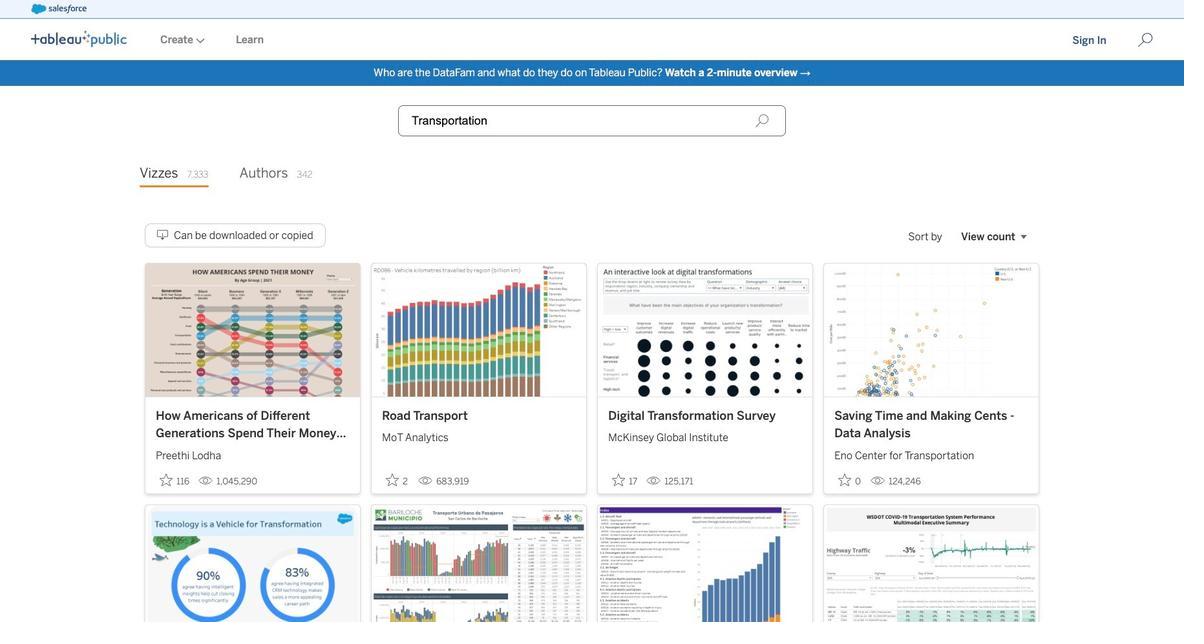 Task type: vqa. For each thing, say whether or not it's contained in the screenshot.
Add Favorite icon for first Add Favorite button from the right
yes



Task type: describe. For each thing, give the bounding box(es) containing it.
search image
[[755, 114, 769, 128]]

Search input field
[[398, 105, 786, 136]]

2 add favorite image from the left
[[386, 474, 399, 487]]

1 add favorite image from the left
[[160, 474, 173, 487]]

go to search image
[[1122, 32, 1169, 48]]

3 add favorite image from the left
[[612, 474, 625, 487]]

add favorite image
[[839, 474, 852, 487]]

3 add favorite button from the left
[[608, 470, 642, 491]]



Task type: locate. For each thing, give the bounding box(es) containing it.
salesforce logo image
[[31, 4, 87, 14]]

logo image
[[31, 30, 127, 47]]

2 add favorite button from the left
[[382, 470, 413, 491]]

Add Favorite button
[[156, 470, 193, 491], [382, 470, 413, 491], [608, 470, 642, 491], [835, 470, 866, 491]]

2 horizontal spatial add favorite image
[[612, 474, 625, 487]]

add favorite image
[[160, 474, 173, 487], [386, 474, 399, 487], [612, 474, 625, 487]]

1 horizontal spatial add favorite image
[[386, 474, 399, 487]]

1 add favorite button from the left
[[156, 470, 193, 491]]

4 add favorite button from the left
[[835, 470, 866, 491]]

0 horizontal spatial add favorite image
[[160, 474, 173, 487]]

workbook thumbnail image
[[145, 264, 360, 397], [372, 264, 586, 397], [598, 264, 813, 397], [824, 264, 1039, 397], [145, 505, 360, 623], [372, 505, 586, 623], [598, 505, 813, 623], [824, 505, 1039, 623]]

create image
[[193, 38, 205, 43]]



